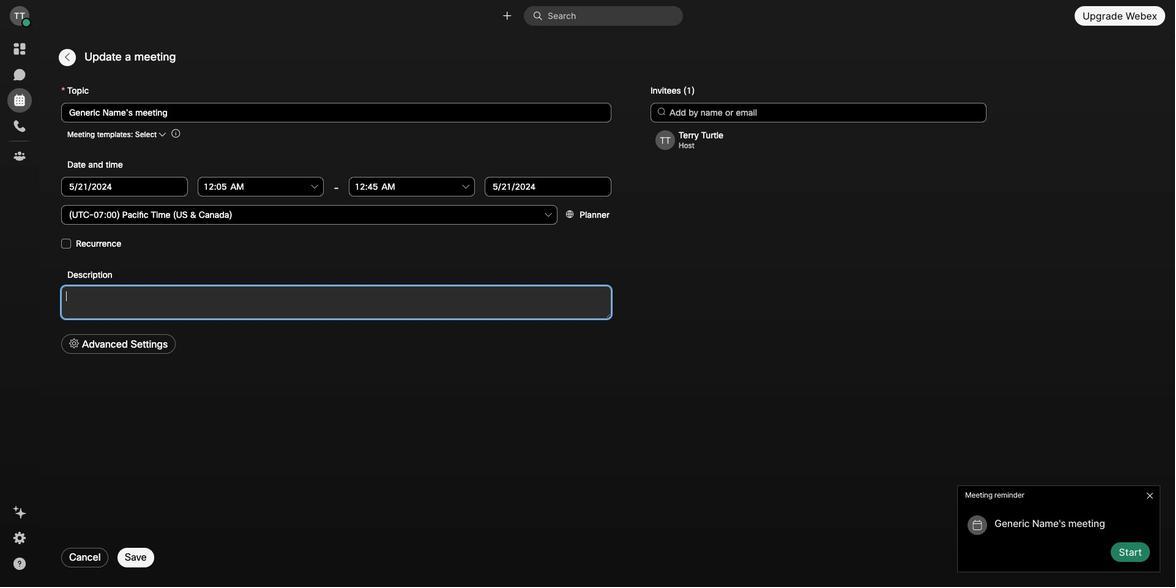 Task type: locate. For each thing, give the bounding box(es) containing it.
alert
[[953, 481, 1166, 578]]

navigation
[[0, 32, 39, 587]]

webex tab list
[[7, 37, 32, 168]]



Task type: vqa. For each thing, say whether or not it's contained in the screenshot.
navigation
yes



